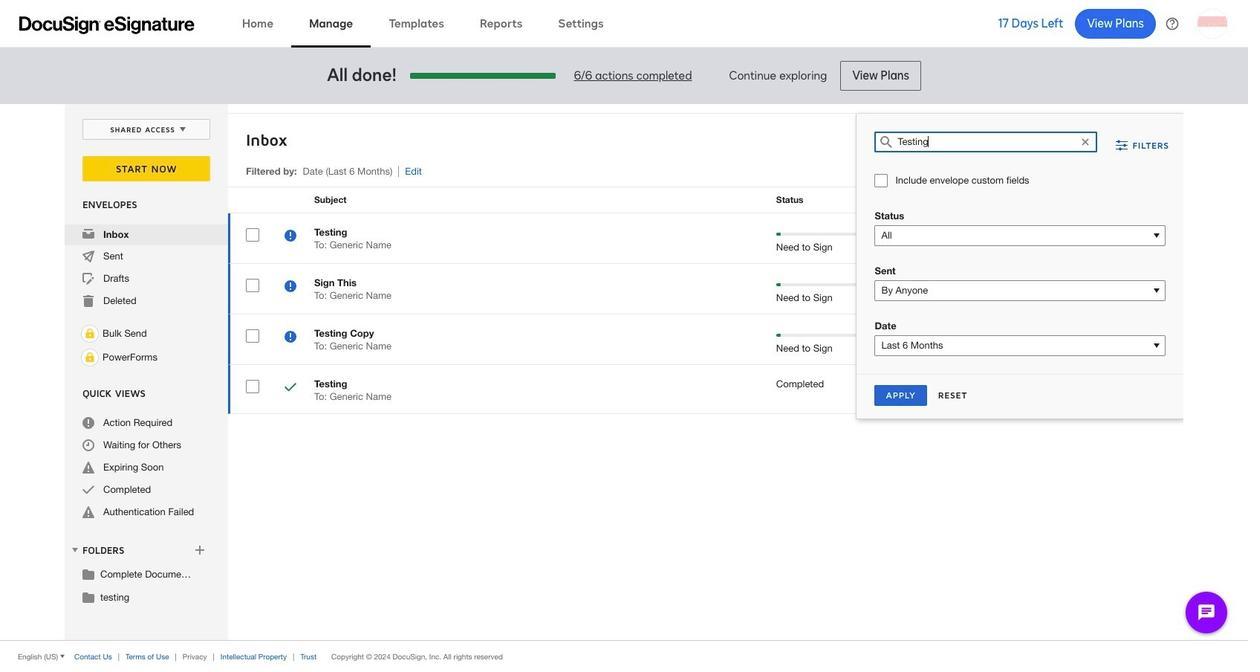 Task type: describe. For each thing, give the bounding box(es) containing it.
2 folder image from the top
[[83, 591, 94, 603]]

completed image
[[285, 381, 297, 395]]

1 folder image from the top
[[83, 568, 94, 580]]

action required image
[[83, 417, 94, 429]]

draft image
[[83, 273, 94, 285]]

secondary navigation region
[[65, 104, 1188, 640]]

completed image
[[83, 484, 94, 496]]

trash image
[[83, 295, 94, 307]]

more info region
[[0, 640, 1249, 672]]



Task type: vqa. For each thing, say whether or not it's contained in the screenshot.
Clock icon
yes



Task type: locate. For each thing, give the bounding box(es) containing it.
0 vertical spatial lock image
[[81, 325, 99, 343]]

lock image
[[81, 325, 99, 343], [81, 349, 99, 367]]

sent image
[[83, 251, 94, 262]]

1 vertical spatial lock image
[[81, 349, 99, 367]]

0 vertical spatial need to sign image
[[285, 230, 297, 244]]

view folders image
[[69, 544, 81, 556]]

alert image
[[83, 506, 94, 518]]

1 vertical spatial need to sign image
[[285, 280, 297, 294]]

0 vertical spatial folder image
[[83, 568, 94, 580]]

2 need to sign image from the top
[[285, 280, 297, 294]]

alert image
[[83, 462, 94, 474]]

1 vertical spatial folder image
[[83, 591, 94, 603]]

need to sign image
[[285, 331, 297, 345]]

need to sign image
[[285, 230, 297, 244], [285, 280, 297, 294]]

clock image
[[83, 439, 94, 451]]

Search Inbox and Folders text field
[[898, 132, 1075, 152]]

1 lock image from the top
[[81, 325, 99, 343]]

1 need to sign image from the top
[[285, 230, 297, 244]]

inbox image
[[83, 228, 94, 240]]

your uploaded profile image image
[[1198, 9, 1228, 38]]

docusign esignature image
[[19, 16, 195, 34]]

folder image
[[83, 568, 94, 580], [83, 591, 94, 603]]

2 lock image from the top
[[81, 349, 99, 367]]



